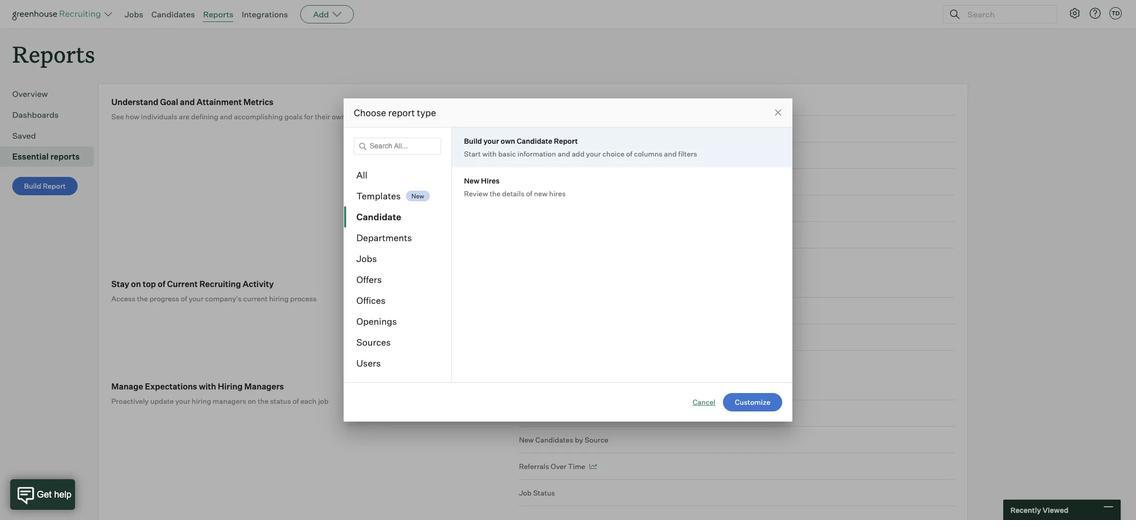 Task type: vqa. For each thing, say whether or not it's contained in the screenshot.
candidates to the bottom
yes



Task type: describe. For each thing, give the bounding box(es) containing it.
new for new candidates by source
[[519, 436, 534, 445]]

time down the by
[[568, 463, 585, 471]]

email
[[583, 383, 602, 392]]

your inside stay on top of current recruiting activity access the progress of your company's current hiring process
[[189, 295, 204, 303]]

for
[[304, 112, 313, 121]]

dashboards
[[12, 110, 59, 120]]

configure image
[[1069, 7, 1081, 19]]

saved link
[[12, 130, 90, 142]]

0 vertical spatial reports
[[203, 9, 234, 19]]

of down current
[[181, 295, 187, 303]]

customize
[[735, 398, 770, 407]]

proactively
[[111, 397, 149, 406]]

0 vertical spatial over
[[574, 98, 590, 107]]

pipeline
[[555, 383, 582, 392]]

essential reports
[[12, 152, 80, 162]]

information
[[517, 150, 556, 158]]

new hires review the details of new hires
[[464, 177, 566, 198]]

departments
[[356, 232, 412, 244]]

source
[[585, 436, 608, 445]]

2 horizontal spatial goal
[[612, 151, 627, 160]]

greenhouse recruiting image
[[12, 8, 104, 20]]

essential reports link
[[12, 151, 90, 163]]

the inside manage expectations with hiring managers proactively update your hiring managers on the status of each job
[[258, 397, 269, 406]]

job
[[519, 489, 532, 498]]

with inside manage expectations with hiring managers proactively update your hiring managers on the status of each job
[[199, 382, 216, 392]]

sources
[[356, 337, 391, 348]]

activity
[[243, 279, 274, 290]]

start
[[464, 150, 481, 158]]

Search All... text field
[[354, 138, 441, 155]]

hires
[[549, 189, 566, 198]]

new for new hires review the details of new hires
[[464, 177, 480, 185]]

time to submit scorecards goal attainment
[[519, 151, 666, 160]]

job status
[[519, 489, 555, 498]]

are
[[179, 112, 189, 121]]

choose report type
[[354, 107, 436, 118]]

managers
[[213, 397, 246, 406]]

development
[[411, 112, 454, 121]]

scorecards
[[572, 151, 610, 160]]

cancel link
[[693, 398, 715, 408]]

referrals over time
[[519, 463, 585, 471]]

offers
[[356, 274, 382, 285]]

icon chart image for manage expectations with hiring managers
[[589, 465, 597, 470]]

time in stage goal attainment
[[519, 125, 621, 133]]

integrations link
[[242, 9, 288, 19]]

td
[[1111, 10, 1120, 17]]

build your own candidate report start with basic information and add your choice of columns and filters
[[464, 137, 697, 158]]

in
[[538, 125, 544, 133]]

choice
[[602, 150, 624, 158]]

icon chart image for understand goal and attainment metrics
[[670, 153, 678, 158]]

add
[[572, 150, 585, 158]]

process
[[290, 295, 317, 303]]

openings
[[356, 316, 397, 327]]

all
[[356, 170, 367, 181]]

overview
[[12, 89, 48, 99]]

cancel
[[693, 398, 715, 407]]

new candidates by source link
[[519, 427, 955, 454]]

understand
[[111, 97, 158, 107]]

candidate pipeline email
[[519, 383, 602, 392]]

accomplishing
[[234, 112, 283, 121]]

their
[[315, 112, 330, 121]]

own inside 'understand goal and attainment metrics see how individuals are defining and accomplishing goals for their own personal and team development'
[[332, 112, 346, 121]]

report inside build your own candidate report start with basic information and add your choice of columns and filters
[[554, 137, 578, 146]]

choose report type dialog
[[344, 99, 792, 422]]

jobs link
[[125, 9, 143, 19]]

overview link
[[12, 88, 90, 100]]

reports link
[[203, 9, 234, 19]]

understand goal and attainment metrics see how individuals are defining and accomplishing goals for their own personal and team development
[[111, 97, 454, 121]]

basic
[[498, 150, 516, 158]]

stay on top of current recruiting activity access the progress of your company's current hiring process
[[111, 279, 317, 303]]

of inside manage expectations with hiring managers proactively update your hiring managers on the status of each job
[[293, 397, 299, 406]]

individual goals over time link
[[519, 97, 955, 116]]

and left add
[[558, 150, 570, 158]]

time left to
[[519, 151, 536, 160]]

build for build report
[[24, 182, 41, 191]]

1 horizontal spatial candidates
[[535, 436, 573, 445]]

metrics
[[243, 97, 274, 107]]

hiring inside manage expectations with hiring managers proactively update your hiring managers on the status of each job
[[192, 397, 211, 406]]

build for build your own candidate report start with basic information and add your choice of columns and filters
[[464, 137, 482, 146]]

with inside build your own candidate report start with basic information and add your choice of columns and filters
[[482, 150, 497, 158]]

review
[[464, 189, 488, 198]]

dashboards link
[[12, 109, 90, 121]]

new candidates by source
[[519, 436, 608, 445]]

customize button
[[723, 394, 782, 412]]

to
[[538, 151, 545, 160]]

manage expectations with hiring managers proactively update your hiring managers on the status of each job
[[111, 382, 328, 406]]

Search text field
[[965, 7, 1048, 22]]

and up are
[[180, 97, 195, 107]]

details
[[502, 189, 524, 198]]

the inside stay on top of current recruiting activity access the progress of your company's current hiring process
[[137, 295, 148, 303]]

0 horizontal spatial candidates
[[151, 9, 195, 19]]

submit
[[546, 151, 570, 160]]

your right add
[[586, 150, 601, 158]]

individual
[[519, 98, 552, 107]]

goals
[[553, 98, 572, 107]]

essential
[[12, 152, 49, 162]]

team
[[392, 112, 409, 121]]

choose
[[354, 107, 386, 118]]

hiring
[[218, 382, 243, 392]]

build report
[[24, 182, 66, 191]]

individual goals over time
[[519, 98, 608, 107]]



Task type: locate. For each thing, give the bounding box(es) containing it.
stage
[[545, 125, 565, 133]]

0 vertical spatial build
[[464, 137, 482, 146]]

1 horizontal spatial the
[[258, 397, 269, 406]]

users
[[356, 358, 381, 369]]

0 horizontal spatial icon chart image
[[589, 465, 597, 470]]

and
[[180, 97, 195, 107], [220, 112, 232, 121], [378, 112, 390, 121], [558, 150, 570, 158], [664, 150, 677, 158]]

your down current
[[189, 295, 204, 303]]

goal right stage
[[567, 125, 582, 133]]

own inside build your own candidate report start with basic information and add your choice of columns and filters
[[501, 137, 515, 146]]

0 vertical spatial on
[[131, 279, 141, 290]]

icon chart image left filters
[[670, 153, 678, 158]]

0 vertical spatial attainment
[[197, 97, 242, 107]]

new
[[464, 177, 480, 185], [411, 192, 424, 200], [519, 436, 534, 445]]

2 horizontal spatial new
[[519, 436, 534, 445]]

time left the in
[[519, 125, 536, 133]]

saved
[[12, 131, 36, 141]]

0 horizontal spatial on
[[131, 279, 141, 290]]

recently
[[1010, 506, 1041, 515]]

update
[[150, 397, 174, 406]]

of right 'top'
[[158, 279, 165, 290]]

build down essential
[[24, 182, 41, 191]]

candidate inside candidate pipeline email link
[[519, 383, 553, 392]]

the down hires on the left top
[[490, 189, 500, 198]]

report
[[388, 107, 415, 118]]

candidate left pipeline
[[519, 383, 553, 392]]

with
[[482, 150, 497, 158], [199, 382, 216, 392]]

candidates
[[151, 9, 195, 19], [535, 436, 573, 445]]

1 vertical spatial goal
[[567, 125, 582, 133]]

goal
[[160, 97, 178, 107], [567, 125, 582, 133], [612, 151, 627, 160]]

templates
[[356, 190, 401, 202]]

2 horizontal spatial icon chart image
[[670, 153, 678, 158]]

status
[[533, 489, 555, 498]]

the down managers
[[258, 397, 269, 406]]

0 vertical spatial jobs
[[125, 9, 143, 19]]

2 horizontal spatial the
[[490, 189, 500, 198]]

new up review
[[464, 177, 480, 185]]

hiring inside stay on top of current recruiting activity access the progress of your company's current hiring process
[[269, 295, 289, 303]]

0 vertical spatial icon chart image
[[625, 127, 633, 132]]

0 vertical spatial own
[[332, 112, 346, 121]]

new
[[534, 189, 548, 198]]

recently viewed
[[1010, 506, 1068, 515]]

type
[[417, 107, 436, 118]]

add
[[313, 9, 329, 19]]

candidates left the by
[[535, 436, 573, 445]]

1 horizontal spatial jobs
[[356, 253, 377, 264]]

candidate pipeline email link
[[519, 382, 955, 401]]

1 vertical spatial build
[[24, 182, 41, 191]]

managers
[[244, 382, 284, 392]]

1 horizontal spatial hiring
[[269, 295, 289, 303]]

viewed
[[1043, 506, 1068, 515]]

on down managers
[[248, 397, 256, 406]]

attainment up defining
[[197, 97, 242, 107]]

td button
[[1107, 5, 1124, 21]]

0 vertical spatial hiring
[[269, 295, 289, 303]]

td button
[[1109, 7, 1122, 19]]

1 horizontal spatial goal
[[567, 125, 582, 133]]

of right the choice
[[626, 150, 632, 158]]

candidate
[[517, 137, 552, 146], [356, 211, 401, 223], [519, 383, 553, 392]]

1 horizontal spatial report
[[554, 137, 578, 146]]

with right start
[[482, 150, 497, 158]]

recruiting
[[199, 279, 241, 290]]

jobs inside choose report type dialog
[[356, 253, 377, 264]]

hires
[[481, 177, 500, 185]]

with left hiring
[[199, 382, 216, 392]]

and left filters
[[664, 150, 677, 158]]

1 horizontal spatial attainment
[[584, 125, 621, 133]]

goals
[[284, 112, 302, 121]]

1 vertical spatial reports
[[12, 39, 95, 69]]

by
[[575, 436, 583, 445]]

current
[[167, 279, 198, 290]]

top
[[143, 279, 156, 290]]

current
[[243, 295, 268, 303]]

the down 'top'
[[137, 295, 148, 303]]

candidate for candidate pipeline email
[[519, 383, 553, 392]]

0 horizontal spatial hiring
[[192, 397, 211, 406]]

see
[[111, 112, 124, 121]]

reports
[[50, 152, 80, 162]]

2 vertical spatial candidate
[[519, 383, 553, 392]]

0 horizontal spatial jobs
[[125, 9, 143, 19]]

0 vertical spatial new
[[464, 177, 480, 185]]

jobs left candidates link
[[125, 9, 143, 19]]

referrals
[[519, 463, 549, 471]]

1 vertical spatial candidate
[[356, 211, 401, 223]]

1 vertical spatial icon chart image
[[670, 153, 678, 158]]

job status link
[[519, 481, 955, 507]]

and right defining
[[220, 112, 232, 121]]

personal
[[347, 112, 376, 121]]

own right their
[[332, 112, 346, 121]]

manage
[[111, 382, 143, 392]]

of inside build your own candidate report start with basic information and add your choice of columns and filters
[[626, 150, 632, 158]]

on inside stay on top of current recruiting activity access the progress of your company's current hiring process
[[131, 279, 141, 290]]

2 horizontal spatial attainment
[[628, 151, 666, 160]]

progress
[[149, 295, 179, 303]]

2 vertical spatial icon chart image
[[589, 465, 597, 470]]

attainment right the choice
[[628, 151, 666, 160]]

candidate up information
[[517, 137, 552, 146]]

attainment
[[197, 97, 242, 107], [584, 125, 621, 133], [628, 151, 666, 160]]

columns
[[634, 150, 663, 158]]

1 vertical spatial on
[[248, 397, 256, 406]]

0 horizontal spatial with
[[199, 382, 216, 392]]

time right goals
[[591, 98, 608, 107]]

2 vertical spatial attainment
[[628, 151, 666, 160]]

0 vertical spatial goal
[[160, 97, 178, 107]]

company's
[[205, 295, 242, 303]]

0 horizontal spatial goal
[[160, 97, 178, 107]]

expectations
[[145, 382, 197, 392]]

1 horizontal spatial icon chart image
[[625, 127, 633, 132]]

0 horizontal spatial own
[[332, 112, 346, 121]]

1 vertical spatial report
[[43, 182, 66, 191]]

2 vertical spatial goal
[[612, 151, 627, 160]]

0 vertical spatial report
[[554, 137, 578, 146]]

the inside the new hires review the details of new hires
[[490, 189, 500, 198]]

icon chart image
[[625, 127, 633, 132], [670, 153, 678, 158], [589, 465, 597, 470]]

0 horizontal spatial attainment
[[197, 97, 242, 107]]

1 horizontal spatial own
[[501, 137, 515, 146]]

status
[[270, 397, 291, 406]]

new for new
[[411, 192, 424, 200]]

build
[[464, 137, 482, 146], [24, 182, 41, 191]]

integrations
[[242, 9, 288, 19]]

how
[[126, 112, 139, 121]]

on left 'top'
[[131, 279, 141, 290]]

candidates link
[[151, 9, 195, 19]]

jobs
[[125, 9, 143, 19], [356, 253, 377, 264]]

0 horizontal spatial reports
[[12, 39, 95, 69]]

0 vertical spatial candidate
[[517, 137, 552, 146]]

of left new
[[526, 189, 532, 198]]

1 horizontal spatial with
[[482, 150, 497, 158]]

0 horizontal spatial new
[[411, 192, 424, 200]]

candidate inside build your own candidate report start with basic information and add your choice of columns and filters
[[517, 137, 552, 146]]

0 vertical spatial the
[[490, 189, 500, 198]]

of inside the new hires review the details of new hires
[[526, 189, 532, 198]]

of
[[626, 150, 632, 158], [526, 189, 532, 198], [158, 279, 165, 290], [181, 295, 187, 303], [293, 397, 299, 406]]

1 vertical spatial candidates
[[535, 436, 573, 445]]

attainment inside 'understand goal and attainment metrics see how individuals are defining and accomplishing goals for their own personal and team development'
[[197, 97, 242, 107]]

on
[[131, 279, 141, 290], [248, 397, 256, 406]]

of left each
[[293, 397, 299, 406]]

0 vertical spatial candidates
[[151, 9, 195, 19]]

your up basic
[[483, 137, 499, 146]]

over
[[574, 98, 590, 107], [551, 463, 566, 471]]

hiring right current
[[269, 295, 289, 303]]

time
[[591, 98, 608, 107], [519, 125, 536, 133], [519, 151, 536, 160], [568, 463, 585, 471]]

0 horizontal spatial over
[[551, 463, 566, 471]]

and left 'team'
[[378, 112, 390, 121]]

0 horizontal spatial report
[[43, 182, 66, 191]]

1 vertical spatial hiring
[[192, 397, 211, 406]]

goal right scorecards
[[612, 151, 627, 160]]

goal up individuals
[[160, 97, 178, 107]]

report inside button
[[43, 182, 66, 191]]

build report button
[[12, 177, 77, 196]]

1 vertical spatial jobs
[[356, 253, 377, 264]]

goal inside 'understand goal and attainment metrics see how individuals are defining and accomplishing goals for their own personal and team development'
[[160, 97, 178, 107]]

your inside manage expectations with hiring managers proactively update your hiring managers on the status of each job
[[175, 397, 190, 406]]

report down time in stage goal attainment
[[554, 137, 578, 146]]

over right referrals
[[551, 463, 566, 471]]

report down essential reports link
[[43, 182, 66, 191]]

1 vertical spatial with
[[199, 382, 216, 392]]

build up start
[[464, 137, 482, 146]]

build inside build your own candidate report start with basic information and add your choice of columns and filters
[[464, 137, 482, 146]]

access
[[111, 295, 135, 303]]

1 horizontal spatial new
[[464, 177, 480, 185]]

0 vertical spatial with
[[482, 150, 497, 158]]

1 horizontal spatial build
[[464, 137, 482, 146]]

1 horizontal spatial on
[[248, 397, 256, 406]]

on inside manage expectations with hiring managers proactively update your hiring managers on the status of each job
[[248, 397, 256, 406]]

reports right candidates link
[[203, 9, 234, 19]]

reports
[[203, 9, 234, 19], [12, 39, 95, 69]]

1 vertical spatial the
[[137, 295, 148, 303]]

over right goals
[[574, 98, 590, 107]]

build inside button
[[24, 182, 41, 191]]

icon chart image down source
[[589, 465, 597, 470]]

2 vertical spatial the
[[258, 397, 269, 406]]

your down the expectations
[[175, 397, 190, 406]]

hiring left managers
[[192, 397, 211, 406]]

new up referrals
[[519, 436, 534, 445]]

own up basic
[[501, 137, 515, 146]]

each
[[300, 397, 316, 406]]

1 vertical spatial attainment
[[584, 125, 621, 133]]

stay
[[111, 279, 129, 290]]

1 vertical spatial own
[[501, 137, 515, 146]]

1 vertical spatial over
[[551, 463, 566, 471]]

candidates right jobs link
[[151, 9, 195, 19]]

1 horizontal spatial reports
[[203, 9, 234, 19]]

1 horizontal spatial over
[[574, 98, 590, 107]]

new inside the new hires review the details of new hires
[[464, 177, 480, 185]]

jobs up offers
[[356, 253, 377, 264]]

reports down greenhouse recruiting image
[[12, 39, 95, 69]]

add button
[[300, 5, 354, 23]]

icon chart image up time to submit scorecards goal attainment
[[625, 127, 633, 132]]

hiring
[[269, 295, 289, 303], [192, 397, 211, 406]]

new right templates
[[411, 192, 424, 200]]

candidate down templates
[[356, 211, 401, 223]]

candidate for candidate
[[356, 211, 401, 223]]

0 horizontal spatial the
[[137, 295, 148, 303]]

2 vertical spatial new
[[519, 436, 534, 445]]

0 horizontal spatial build
[[24, 182, 41, 191]]

attainment up the choice
[[584, 125, 621, 133]]

1 vertical spatial new
[[411, 192, 424, 200]]



